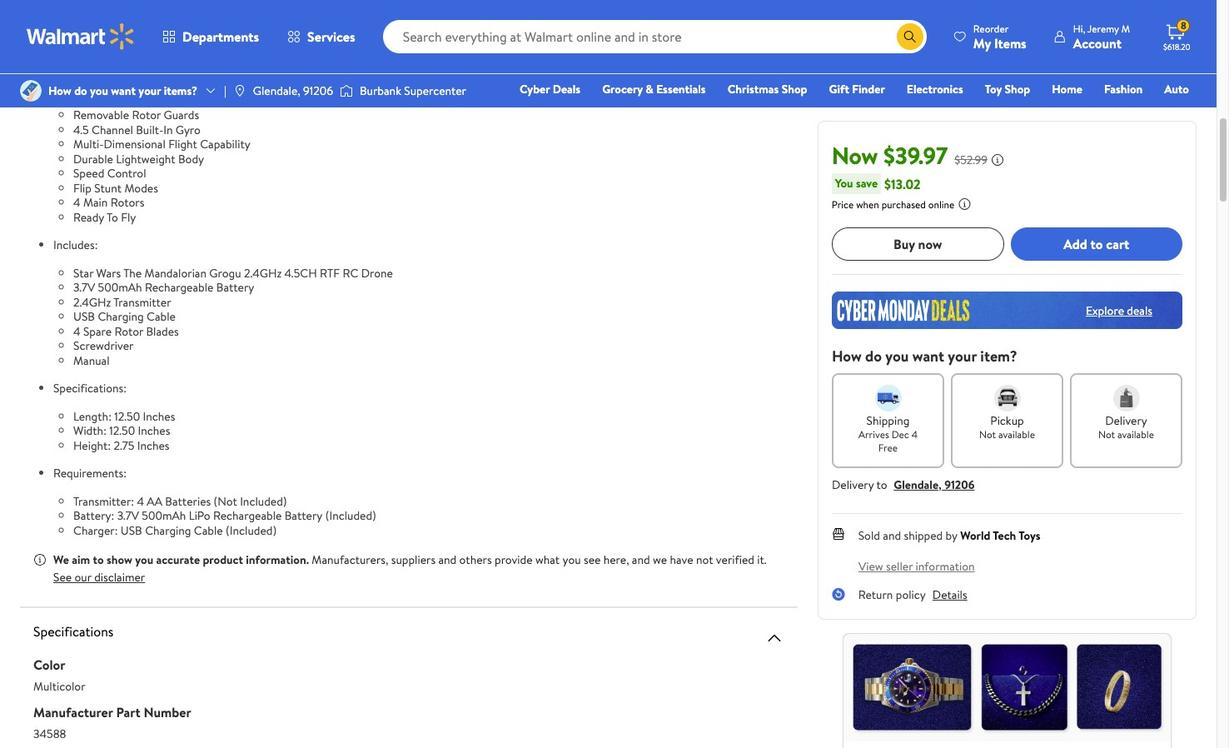 Task type: describe. For each thing, give the bounding box(es) containing it.
grocery & essentials
[[603, 81, 706, 97]]

|
[[224, 82, 227, 99]]

1 horizontal spatial (included)
[[326, 507, 376, 524]]

lipo
[[189, 507, 210, 524]]

cyber monday deals image
[[832, 292, 1183, 329]]

pickup not available
[[980, 412, 1036, 442]]

in
[[164, 121, 173, 138]]

stunt
[[94, 180, 122, 196]]

accurate
[[156, 552, 200, 568]]

sold and shipped by world tech toys
[[859, 527, 1042, 544]]

items
[[995, 34, 1027, 52]]

rotor inside star wars the mandalorian grogu 2.4ghz 4.5ch rtf rc drone 3.7v 500mah rechargeable battery 2.4ghz transmitter usb charging cable 4 spare rotor blades screwdriver manual
[[114, 323, 143, 340]]

services
[[308, 27, 356, 46]]

you left see
[[563, 552, 581, 568]]

cable inside transmitter: 4 aa batteries (not included) battery: 3.7v 500mah lipo rechargeable battery (included) charger: usb charging cable (included)
[[194, 522, 223, 539]]

manufacturer
[[33, 703, 113, 722]]

height:
[[73, 437, 111, 454]]

mandalorian
[[145, 265, 207, 281]]

delivery to glendale, 91206
[[832, 477, 976, 493]]

4.5
[[73, 121, 89, 138]]

explore deals
[[1086, 302, 1153, 319]]

christmas shop link
[[720, 80, 815, 98]]

return policy details
[[859, 587, 968, 603]]

(not
[[214, 493, 237, 510]]

you up intent image for shipping
[[886, 346, 909, 367]]

walmart+
[[1140, 104, 1190, 121]]

width:
[[73, 422, 107, 439]]

usb inside transmitter: 4 aa batteries (not included) battery: 3.7v 500mah lipo rechargeable battery (included) charger: usb charging cable (included)
[[121, 522, 142, 539]]

available for delivery
[[1118, 427, 1155, 442]]

usb inside star wars the mandalorian grogu 2.4ghz 4.5ch rtf rc drone 3.7v 500mah rechargeable battery 2.4ghz transmitter usb charging cable 4 spare rotor blades screwdriver manual
[[73, 308, 95, 325]]

disclaimer
[[94, 569, 145, 586]]

main
[[83, 194, 108, 211]]

cyber
[[520, 81, 550, 97]]

it.
[[758, 552, 767, 568]]

dimensional
[[104, 136, 166, 152]]

intent image for shipping image
[[875, 385, 902, 412]]

Search search field
[[383, 20, 927, 53]]

shop for toy shop
[[1005, 81, 1031, 97]]

the
[[123, 265, 142, 281]]

home
[[1053, 81, 1083, 97]]

pickup
[[991, 412, 1025, 429]]

sold
[[859, 527, 881, 544]]

not for delivery
[[1099, 427, 1116, 442]]

 image for how do you want your items?
[[20, 80, 42, 102]]

ready
[[73, 209, 104, 225]]

$618.20
[[1164, 41, 1191, 52]]

rechargeable inside transmitter: 4 aa batteries (not included) battery: 3.7v 500mah lipo rechargeable battery (included) charger: usb charging cable (included)
[[213, 507, 282, 524]]

delivery for to
[[832, 477, 874, 493]]

by
[[947, 527, 958, 544]]

arrives
[[859, 427, 890, 442]]

specifications:
[[53, 380, 127, 397]]

gift
[[829, 81, 850, 97]]

durable
[[73, 150, 113, 167]]

essentials
[[657, 81, 706, 97]]

see
[[584, 552, 601, 568]]

intent image for pickup image
[[995, 385, 1021, 412]]

do for how do you want your item?
[[866, 346, 882, 367]]

return
[[859, 587, 894, 603]]

gift finder
[[829, 81, 886, 97]]

3.7v inside star wars the mandalorian grogu 2.4ghz 4.5ch rtf rc drone 3.7v 500mah rechargeable battery 2.4ghz transmitter usb charging cable 4 spare rotor blades screwdriver manual
[[73, 279, 95, 296]]

account
[[1074, 34, 1122, 52]]

buy now
[[894, 235, 943, 253]]

2 horizontal spatial and
[[884, 527, 902, 544]]

rechargeable inside star wars the mandalorian grogu 2.4ghz 4.5ch rtf rc drone 3.7v 500mah rechargeable battery 2.4ghz transmitter usb charging cable 4 spare rotor blades screwdriver manual
[[145, 279, 214, 296]]

channel
[[92, 121, 133, 138]]

modes
[[124, 180, 158, 196]]

500mah inside star wars the mandalorian grogu 2.4ghz 4.5ch rtf rc drone 3.7v 500mah rechargeable battery 2.4ghz transmitter usb charging cable 4 spare rotor blades screwdriver manual
[[98, 279, 142, 296]]

toy shop
[[986, 81, 1031, 97]]

intent image for delivery image
[[1114, 385, 1140, 412]]

lightweight
[[116, 150, 176, 167]]

what
[[536, 552, 560, 568]]

delivery not available
[[1099, 412, 1155, 442]]

1 vertical spatial 2.4ghz
[[244, 265, 282, 281]]

specifications image
[[765, 628, 785, 648]]

view seller information
[[859, 558, 975, 575]]

transmitter: 4
[[73, 493, 144, 510]]

2.4ghz inside the 2.4ghz transmitter removable rotor guards 4.5 channel built-in gyro multi-dimensional flight capability durable lightweight body speed control flip stunt modes 4 main rotors ready to fly
[[73, 92, 111, 109]]

shipping arrives dec 4 free
[[859, 412, 918, 455]]

manufacturers,
[[312, 552, 389, 568]]

view seller information link
[[859, 558, 975, 575]]

add to cart button
[[1011, 227, 1183, 261]]

cable inside star wars the mandalorian grogu 2.4ghz 4.5ch rtf rc drone 3.7v 500mah rechargeable battery 2.4ghz transmitter usb charging cable 4 spare rotor blades screwdriver manual
[[147, 308, 176, 325]]

see
[[53, 569, 72, 586]]

services button
[[273, 17, 370, 57]]

1 horizontal spatial and
[[632, 552, 651, 568]]

item?
[[981, 346, 1018, 367]]

you right show
[[135, 552, 153, 568]]

you up removable
[[90, 82, 108, 99]]

transmitter inside the 2.4ghz transmitter removable rotor guards 4.5 channel built-in gyro multi-dimensional flight capability durable lightweight body speed control flip stunt modes 4 main rotors ready to fly
[[114, 92, 171, 109]]

fashion link
[[1097, 80, 1151, 98]]

electronics link
[[900, 80, 971, 98]]

8 $618.20
[[1164, 19, 1191, 52]]

one debit
[[1062, 104, 1119, 121]]

0 vertical spatial glendale,
[[253, 82, 300, 99]]

hi, jeremy m account
[[1074, 21, 1131, 52]]

charging inside star wars the mandalorian grogu 2.4ghz 4.5ch rtf rc drone 3.7v 500mah rechargeable battery 2.4ghz transmitter usb charging cable 4 spare rotor blades screwdriver manual
[[98, 308, 144, 325]]

battery:
[[73, 507, 114, 524]]

burbank supercenter
[[360, 82, 467, 99]]

to for delivery
[[877, 477, 888, 493]]

0 horizontal spatial (included)
[[226, 522, 277, 539]]

toy shop link
[[978, 80, 1038, 98]]

reorder my items
[[974, 21, 1027, 52]]

auto
[[1165, 81, 1190, 97]]

m
[[1122, 21, 1131, 35]]

one
[[1062, 104, 1087, 121]]

fly
[[121, 209, 136, 225]]

glendale, 91206 button
[[895, 477, 976, 493]]

blades
[[146, 323, 179, 340]]

$52.99
[[955, 152, 989, 168]]

we
[[53, 552, 69, 568]]

multi-
[[73, 136, 104, 152]]

4 inside the 2.4ghz transmitter removable rotor guards 4.5 channel built-in gyro multi-dimensional flight capability durable lightweight body speed control flip stunt modes 4 main rotors ready to fly
[[73, 194, 80, 211]]

grogu
[[209, 265, 241, 281]]

price when purchased online
[[832, 197, 956, 212]]

to
[[107, 209, 118, 225]]

built-
[[136, 121, 164, 138]]

available for pickup
[[999, 427, 1036, 442]]

multicolor
[[33, 678, 85, 695]]

your for item?
[[949, 346, 977, 367]]

34588
[[33, 726, 66, 742]]

gyro
[[176, 121, 201, 138]]

battery inside transmitter: 4 aa batteries (not included) battery: 3.7v 500mah lipo rechargeable battery (included) charger: usb charging cable (included)
[[285, 507, 323, 524]]

how for how do you want your items?
[[48, 82, 72, 99]]



Task type: vqa. For each thing, say whether or not it's contained in the screenshot.
the "8am-"
no



Task type: locate. For each thing, give the bounding box(es) containing it.
1 horizontal spatial usb
[[121, 522, 142, 539]]

1 vertical spatial 500mah
[[142, 507, 186, 524]]

 image
[[233, 84, 247, 97]]

available down intent image for pickup
[[999, 427, 1036, 442]]

details button
[[933, 587, 968, 603]]

1 horizontal spatial  image
[[340, 82, 353, 99]]

500mah inside transmitter: 4 aa batteries (not included) battery: 3.7v 500mah lipo rechargeable battery (included) charger: usb charging cable (included)
[[142, 507, 186, 524]]

battery right mandalorian
[[216, 279, 254, 296]]

legal information image
[[959, 197, 972, 211]]

0 vertical spatial your
[[139, 82, 161, 99]]

search icon image
[[904, 30, 917, 43]]

 image for burbank supercenter
[[340, 82, 353, 99]]

0 vertical spatial transmitter
[[114, 92, 171, 109]]

1 vertical spatial how
[[832, 346, 862, 367]]

rtf
[[320, 265, 340, 281]]

2 horizontal spatial to
[[1091, 235, 1104, 253]]

want left item?
[[913, 346, 945, 367]]

3.7v left wars
[[73, 279, 95, 296]]

cyber deals link
[[512, 80, 588, 98]]

1 vertical spatial 91206
[[945, 477, 976, 493]]

0 horizontal spatial shop
[[782, 81, 808, 97]]

add
[[1064, 235, 1088, 253]]

0 horizontal spatial do
[[74, 82, 87, 99]]

0 horizontal spatial glendale,
[[253, 82, 300, 99]]

price
[[832, 197, 855, 212]]

0 vertical spatial do
[[74, 82, 87, 99]]

walmart image
[[27, 23, 135, 50]]

how down features:
[[48, 82, 72, 99]]

rotor left in
[[132, 107, 161, 123]]

12.50 up the 2.75
[[114, 408, 140, 425]]

transmitter down the
[[114, 294, 171, 310]]

screwdriver
[[73, 337, 134, 354]]

how for how do you want your item?
[[832, 346, 862, 367]]

to
[[1091, 235, 1104, 253], [877, 477, 888, 493], [93, 552, 104, 568]]

charging up screwdriver
[[98, 308, 144, 325]]

cable down mandalorian
[[147, 308, 176, 325]]

and left we
[[632, 552, 651, 568]]

star
[[73, 265, 94, 281]]

1 horizontal spatial do
[[866, 346, 882, 367]]

toy
[[986, 81, 1002, 97]]

1 horizontal spatial 91206
[[945, 477, 976, 493]]

500mah right the star
[[98, 279, 142, 296]]

view
[[859, 558, 884, 575]]

4 inside star wars the mandalorian grogu 2.4ghz 4.5ch rtf rc drone 3.7v 500mah rechargeable battery 2.4ghz transmitter usb charging cable 4 spare rotor blades screwdriver manual
[[73, 323, 80, 340]]

battery
[[216, 279, 254, 296], [285, 507, 323, 524]]

rotors
[[111, 194, 145, 211]]

seller
[[887, 558, 913, 575]]

others
[[460, 552, 492, 568]]

delivery
[[1106, 412, 1148, 429], [832, 477, 874, 493]]

 image
[[20, 80, 42, 102], [340, 82, 353, 99]]

shop right christmas
[[782, 81, 808, 97]]

glendale, down free on the right
[[895, 477, 943, 493]]

rotor
[[132, 107, 161, 123], [114, 323, 143, 340]]

want for item?
[[913, 346, 945, 367]]

1 horizontal spatial delivery
[[1106, 412, 1148, 429]]

to left cart
[[1091, 235, 1104, 253]]

home link
[[1045, 80, 1091, 98]]

color multicolor manufacturer part number 34588
[[33, 656, 191, 742]]

1 horizontal spatial to
[[877, 477, 888, 493]]

Walmart Site-Wide search field
[[383, 20, 927, 53]]

suppliers
[[391, 552, 436, 568]]

we
[[653, 552, 668, 568]]

0 vertical spatial rotor
[[132, 107, 161, 123]]

learn more about strikethrough prices image
[[992, 153, 1005, 167]]

12.50 right width:
[[109, 422, 135, 439]]

1 horizontal spatial cable
[[194, 522, 223, 539]]

supercenter
[[404, 82, 467, 99]]

0 vertical spatial to
[[1091, 235, 1104, 253]]

1 vertical spatial do
[[866, 346, 882, 367]]

and
[[884, 527, 902, 544], [439, 552, 457, 568], [632, 552, 651, 568]]

delivery up sold
[[832, 477, 874, 493]]

walmart+ link
[[1133, 103, 1197, 122]]

shop up registry
[[1005, 81, 1031, 97]]

1 transmitter from the top
[[114, 92, 171, 109]]

cart
[[1107, 235, 1130, 253]]

charging inside transmitter: 4 aa batteries (not included) battery: 3.7v 500mah lipo rechargeable battery (included) charger: usb charging cable (included)
[[145, 522, 191, 539]]

available inside delivery not available
[[1118, 427, 1155, 442]]

usb up screwdriver
[[73, 308, 95, 325]]

0 vertical spatial 3.7v
[[73, 279, 95, 296]]

1 horizontal spatial charging
[[145, 522, 191, 539]]

removable
[[73, 107, 129, 123]]

charging up accurate
[[145, 522, 191, 539]]

color
[[33, 656, 65, 674]]

0 vertical spatial charging
[[98, 308, 144, 325]]

product
[[203, 552, 243, 568]]

1 vertical spatial charging
[[145, 522, 191, 539]]

2 available from the left
[[1118, 427, 1155, 442]]

0 vertical spatial want
[[111, 82, 136, 99]]

500mah left lipo
[[142, 507, 186, 524]]

purchased
[[882, 197, 927, 212]]

have
[[670, 552, 694, 568]]

1 horizontal spatial want
[[913, 346, 945, 367]]

available down intent image for delivery
[[1118, 427, 1155, 442]]

shop
[[782, 81, 808, 97], [1005, 81, 1031, 97]]

battery up information.
[[285, 507, 323, 524]]

your for items?
[[139, 82, 161, 99]]

1 horizontal spatial 3.7v
[[117, 507, 139, 524]]

rc
[[343, 265, 359, 281]]

0 horizontal spatial to
[[93, 552, 104, 568]]

transmitter
[[114, 92, 171, 109], [114, 294, 171, 310]]

buy now button
[[832, 227, 1005, 261]]

rotor right spare
[[114, 323, 143, 340]]

auto registry
[[998, 81, 1190, 121]]

91206 up "by"
[[945, 477, 976, 493]]

(included) down included)
[[226, 522, 277, 539]]

details
[[933, 587, 968, 603]]

1 vertical spatial cable
[[194, 522, 223, 539]]

0 vertical spatial 2.4ghz
[[73, 92, 111, 109]]

91206 down services popup button
[[303, 82, 333, 99]]

available inside pickup not available
[[999, 427, 1036, 442]]

how
[[48, 82, 72, 99], [832, 346, 862, 367]]

0 horizontal spatial available
[[999, 427, 1036, 442]]

cable up 'product'
[[194, 522, 223, 539]]

length: 12.50 inches width: 12.50 inches height: 2.75 inches
[[73, 408, 175, 454]]

0 horizontal spatial usb
[[73, 308, 95, 325]]

batteries
[[165, 493, 211, 510]]

0 vertical spatial 91206
[[303, 82, 333, 99]]

delivery inside delivery not available
[[1106, 412, 1148, 429]]

2.4ghz right grogu
[[244, 265, 282, 281]]

2 transmitter from the top
[[114, 294, 171, 310]]

0 vertical spatial usb
[[73, 308, 95, 325]]

glendale, right |
[[253, 82, 300, 99]]

transmitter: 4 aa batteries (not included) battery: 3.7v 500mah lipo rechargeable battery (included) charger: usb charging cable (included)
[[73, 493, 376, 539]]

0 horizontal spatial charging
[[98, 308, 144, 325]]

0 horizontal spatial 91206
[[303, 82, 333, 99]]

do up intent image for shipping
[[866, 346, 882, 367]]

rotor inside the 2.4ghz transmitter removable rotor guards 4.5 channel built-in gyro multi-dimensional flight capability durable lightweight body speed control flip stunt modes 4 main rotors ready to fly
[[132, 107, 161, 123]]

your left items?
[[139, 82, 161, 99]]

shipping
[[867, 412, 910, 429]]

charger:
[[73, 522, 118, 539]]

1 vertical spatial rechargeable
[[213, 507, 282, 524]]

0 horizontal spatial your
[[139, 82, 161, 99]]

to for add
[[1091, 235, 1104, 253]]

0 vertical spatial rechargeable
[[145, 279, 214, 296]]

registry link
[[991, 103, 1048, 122]]

cable
[[147, 308, 176, 325], [194, 522, 223, 539]]

1 vertical spatial usb
[[121, 522, 142, 539]]

 image left burbank at the left top of page
[[340, 82, 353, 99]]

do down features:
[[74, 82, 87, 99]]

1 horizontal spatial available
[[1118, 427, 1155, 442]]

capability
[[200, 136, 251, 152]]

4 left spare
[[73, 323, 80, 340]]

1 available from the left
[[999, 427, 1036, 442]]

available
[[999, 427, 1036, 442], [1118, 427, 1155, 442]]

0 horizontal spatial and
[[439, 552, 457, 568]]

3.7v inside transmitter: 4 aa batteries (not included) battery: 3.7v 500mah lipo rechargeable battery (included) charger: usb charging cable (included)
[[117, 507, 139, 524]]

1 vertical spatial to
[[877, 477, 888, 493]]

1 vertical spatial 3.7v
[[117, 507, 139, 524]]

you
[[836, 175, 854, 192]]

1 shop from the left
[[782, 81, 808, 97]]

1 horizontal spatial battery
[[285, 507, 323, 524]]

1 not from the left
[[980, 427, 997, 442]]

jeremy
[[1088, 21, 1120, 35]]

included)
[[240, 493, 287, 510]]

(included) up manufacturers,
[[326, 507, 376, 524]]

0 horizontal spatial  image
[[20, 80, 42, 102]]

not
[[697, 552, 714, 568]]

how up the arrives
[[832, 346, 862, 367]]

hi,
[[1074, 21, 1086, 35]]

1 horizontal spatial how
[[832, 346, 862, 367]]

3.7v left aa
[[117, 507, 139, 524]]

your left item?
[[949, 346, 977, 367]]

0 vertical spatial 4
[[73, 194, 80, 211]]

0 horizontal spatial not
[[980, 427, 997, 442]]

rechargeable right lipo
[[213, 507, 282, 524]]

1 horizontal spatial your
[[949, 346, 977, 367]]

to inside button
[[1091, 235, 1104, 253]]

transmitter up "built-" on the left of page
[[114, 92, 171, 109]]

1 vertical spatial transmitter
[[114, 294, 171, 310]]

and left others
[[439, 552, 457, 568]]

information.
[[246, 552, 309, 568]]

electronics
[[907, 81, 964, 97]]

body
[[178, 150, 204, 167]]

not for pickup
[[980, 427, 997, 442]]

and right sold
[[884, 527, 902, 544]]

0 vertical spatial cable
[[147, 308, 176, 325]]

1 vertical spatial your
[[949, 346, 977, 367]]

drone
[[361, 265, 393, 281]]

 image left features:
[[20, 80, 42, 102]]

1 horizontal spatial not
[[1099, 427, 1116, 442]]

gift finder link
[[822, 80, 893, 98]]

delivery for not
[[1106, 412, 1148, 429]]

2 vertical spatial 2.4ghz
[[73, 294, 111, 310]]

transmitter inside star wars the mandalorian grogu 2.4ghz 4.5ch rtf rc drone 3.7v 500mah rechargeable battery 2.4ghz transmitter usb charging cable 4 spare rotor blades screwdriver manual
[[114, 294, 171, 310]]

0 vertical spatial battery
[[216, 279, 254, 296]]

not down intent image for delivery
[[1099, 427, 1116, 442]]

not inside delivery not available
[[1099, 427, 1116, 442]]

0 horizontal spatial delivery
[[832, 477, 874, 493]]

rechargeable
[[145, 279, 214, 296], [213, 507, 282, 524]]

500mah
[[98, 279, 142, 296], [142, 507, 186, 524]]

0 horizontal spatial cable
[[147, 308, 176, 325]]

2 not from the left
[[1099, 427, 1116, 442]]

provide
[[495, 552, 533, 568]]

2 vertical spatial 4
[[912, 427, 918, 442]]

1 vertical spatial 4
[[73, 323, 80, 340]]

aim
[[72, 552, 90, 568]]

want up removable
[[111, 82, 136, 99]]

here,
[[604, 552, 630, 568]]

delivery down intent image for delivery
[[1106, 412, 1148, 429]]

to inside we aim to show you accurate product information. manufacturers, suppliers and others provide what you see here, and we have not verified it. see our disclaimer
[[93, 552, 104, 568]]

2.4ghz up spare
[[73, 294, 111, 310]]

0 horizontal spatial want
[[111, 82, 136, 99]]

explore
[[1086, 302, 1125, 319]]

shop for christmas shop
[[782, 81, 808, 97]]

auto link
[[1158, 80, 1197, 98]]

fashion
[[1105, 81, 1144, 97]]

1 vertical spatial rotor
[[114, 323, 143, 340]]

1 vertical spatial want
[[913, 346, 945, 367]]

0 vertical spatial delivery
[[1106, 412, 1148, 429]]

4 right dec
[[912, 427, 918, 442]]

1 vertical spatial glendale,
[[895, 477, 943, 493]]

battery inside star wars the mandalorian grogu 2.4ghz 4.5ch rtf rc drone 3.7v 500mah rechargeable battery 2.4ghz transmitter usb charging cable 4 spare rotor blades screwdriver manual
[[216, 279, 254, 296]]

1 vertical spatial delivery
[[832, 477, 874, 493]]

not down intent image for pickup
[[980, 427, 997, 442]]

verified
[[716, 552, 755, 568]]

finder
[[853, 81, 886, 97]]

2.4ghz up "4.5"
[[73, 92, 111, 109]]

requirements:
[[53, 465, 127, 482]]

rechargeable up blades
[[145, 279, 214, 296]]

$13.02
[[885, 175, 921, 193]]

4.5ch
[[285, 265, 317, 281]]

we aim to show you accurate product information. manufacturers, suppliers and others provide what you see here, and we have not verified it. see our disclaimer
[[53, 552, 767, 586]]

burbank
[[360, 82, 402, 99]]

1 vertical spatial battery
[[285, 507, 323, 524]]

buy
[[894, 235, 916, 253]]

usb up show
[[121, 522, 142, 539]]

0 horizontal spatial battery
[[216, 279, 254, 296]]

0 vertical spatial how
[[48, 82, 72, 99]]

0 vertical spatial 500mah
[[98, 279, 142, 296]]

1 horizontal spatial glendale,
[[895, 477, 943, 493]]

0 horizontal spatial 3.7v
[[73, 279, 95, 296]]

4 left main
[[73, 194, 80, 211]]

not inside pickup not available
[[980, 427, 997, 442]]

do for how do you want your items?
[[74, 82, 87, 99]]

2 vertical spatial to
[[93, 552, 104, 568]]

2.4ghz
[[73, 92, 111, 109], [244, 265, 282, 281], [73, 294, 111, 310]]

to right the aim
[[93, 552, 104, 568]]

0 horizontal spatial how
[[48, 82, 72, 99]]

4 inside shipping arrives dec 4 free
[[912, 427, 918, 442]]

grocery
[[603, 81, 643, 97]]

1 horizontal spatial shop
[[1005, 81, 1031, 97]]

charging
[[98, 308, 144, 325], [145, 522, 191, 539]]

2 shop from the left
[[1005, 81, 1031, 97]]

to down free on the right
[[877, 477, 888, 493]]

want for items?
[[111, 82, 136, 99]]

now
[[919, 235, 943, 253]]

guards
[[164, 107, 199, 123]]



